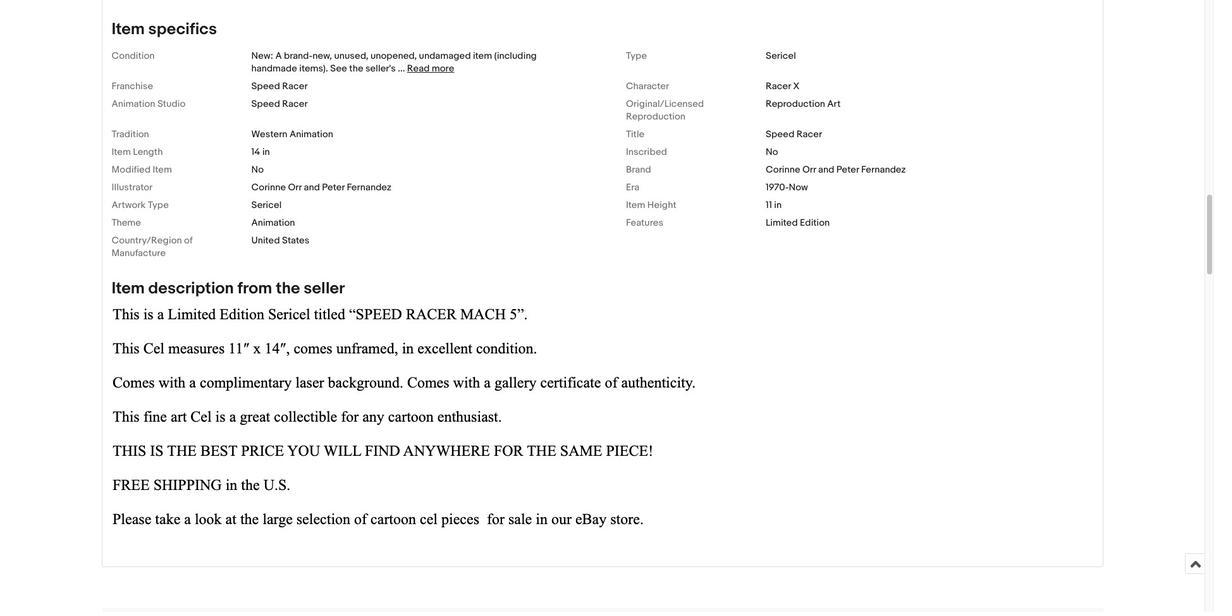 Task type: describe. For each thing, give the bounding box(es) containing it.
speed racer for title
[[766, 128, 822, 140]]

original/licensed reproduction
[[626, 98, 704, 123]]

item down length
[[153, 164, 172, 176]]

states
[[282, 235, 309, 247]]

description
[[148, 279, 234, 298]]

fernandez for brand
[[861, 164, 906, 176]]

1 vertical spatial animation
[[290, 128, 333, 140]]

see
[[330, 63, 347, 75]]

no for inscribed
[[766, 146, 778, 158]]

read more
[[407, 63, 454, 75]]

undamaged
[[419, 50, 471, 62]]

item specifics
[[112, 20, 217, 39]]

character
[[626, 80, 669, 92]]

height
[[647, 199, 676, 211]]

peter for illustrator
[[322, 182, 345, 194]]

corinne for brand
[[766, 164, 800, 176]]

0 vertical spatial type
[[626, 50, 647, 62]]

speed racer for franchise
[[251, 80, 308, 92]]

art
[[827, 98, 841, 110]]

speed for title
[[766, 128, 794, 140]]

1970-
[[766, 182, 789, 194]]

and for brand
[[818, 164, 834, 176]]

11
[[766, 199, 772, 211]]

corinne for illustrator
[[251, 182, 286, 194]]

racer left x
[[766, 80, 791, 92]]

unused,
[[334, 50, 368, 62]]

racer for animation studio
[[282, 98, 308, 110]]

item for item description from the seller
[[112, 279, 145, 298]]

now
[[789, 182, 808, 194]]

new,
[[313, 50, 332, 62]]

animation studio
[[112, 98, 185, 110]]

reproduction art
[[766, 98, 841, 110]]

racer x
[[766, 80, 800, 92]]

handmade
[[251, 63, 297, 75]]

in for 11 in
[[774, 199, 782, 211]]

fernandez for illustrator
[[347, 182, 392, 194]]

new: a brand-new, unused, unopened, undamaged item (including handmade items). see the seller's ...
[[251, 50, 537, 75]]

animation for animation
[[251, 217, 295, 229]]

country/region
[[112, 235, 182, 247]]

item description from the seller
[[112, 279, 345, 298]]

items).
[[299, 63, 328, 75]]

unopened,
[[370, 50, 417, 62]]

a
[[275, 50, 282, 62]]

in for 14 in
[[262, 146, 270, 158]]

of
[[184, 235, 193, 247]]

features
[[626, 217, 663, 229]]

inscribed
[[626, 146, 667, 158]]

brand-
[[284, 50, 313, 62]]

corinne orr and peter fernandez for brand
[[766, 164, 906, 176]]

western
[[251, 128, 287, 140]]

0 horizontal spatial type
[[148, 199, 169, 211]]

united states
[[251, 235, 309, 247]]

animation for animation studio
[[112, 98, 155, 110]]

specifics
[[148, 20, 217, 39]]

limited
[[766, 217, 798, 229]]

(including
[[494, 50, 537, 62]]

the inside new: a brand-new, unused, unopened, undamaged item (including handmade items). see the seller's ...
[[349, 63, 363, 75]]



Task type: locate. For each thing, give the bounding box(es) containing it.
1 vertical spatial speed
[[251, 98, 280, 110]]

1 vertical spatial reproduction
[[626, 111, 685, 123]]

franchise
[[112, 80, 153, 92]]

0 vertical spatial in
[[262, 146, 270, 158]]

item
[[112, 20, 145, 39], [112, 146, 131, 158], [153, 164, 172, 176], [626, 199, 645, 211], [112, 279, 145, 298]]

0 vertical spatial reproduction
[[766, 98, 825, 110]]

0 horizontal spatial fernandez
[[347, 182, 392, 194]]

0 vertical spatial peter
[[836, 164, 859, 176]]

1 vertical spatial speed racer
[[251, 98, 308, 110]]

speed down 'reproduction art'
[[766, 128, 794, 140]]

0 vertical spatial fernandez
[[861, 164, 906, 176]]

corinne down 14 in
[[251, 182, 286, 194]]

1 horizontal spatial and
[[818, 164, 834, 176]]

the down unused,
[[349, 63, 363, 75]]

item height
[[626, 199, 676, 211]]

read more button
[[407, 63, 454, 75]]

speed for franchise
[[251, 80, 280, 92]]

1 vertical spatial in
[[774, 199, 782, 211]]

0 horizontal spatial corinne orr and peter fernandez
[[251, 182, 392, 194]]

1 horizontal spatial fernandez
[[861, 164, 906, 176]]

sericel for artwork type
[[251, 199, 282, 211]]

country/region of manufacture
[[112, 235, 193, 259]]

item for item height
[[626, 199, 645, 211]]

1 vertical spatial type
[[148, 199, 169, 211]]

2 vertical spatial speed racer
[[766, 128, 822, 140]]

studio
[[157, 98, 185, 110]]

animation right western
[[290, 128, 333, 140]]

1 horizontal spatial type
[[626, 50, 647, 62]]

item down 'manufacture'
[[112, 279, 145, 298]]

14
[[251, 146, 260, 158]]

title
[[626, 128, 644, 140]]

1 vertical spatial the
[[276, 279, 300, 298]]

new:
[[251, 50, 273, 62]]

modified item
[[112, 164, 172, 176]]

1 vertical spatial orr
[[288, 182, 302, 194]]

read
[[407, 63, 430, 75]]

item for item specifics
[[112, 20, 145, 39]]

speed racer down 'reproduction art'
[[766, 128, 822, 140]]

type up character
[[626, 50, 647, 62]]

item up condition
[[112, 20, 145, 39]]

brand
[[626, 164, 651, 176]]

no
[[766, 146, 778, 158], [251, 164, 264, 176]]

from
[[237, 279, 272, 298]]

no up 1970- at the right
[[766, 146, 778, 158]]

limited edition
[[766, 217, 830, 229]]

racer
[[282, 80, 308, 92], [766, 80, 791, 92], [282, 98, 308, 110], [797, 128, 822, 140]]

modified
[[112, 164, 151, 176]]

0 vertical spatial corinne
[[766, 164, 800, 176]]

1 horizontal spatial sericel
[[766, 50, 796, 62]]

0 horizontal spatial reproduction
[[626, 111, 685, 123]]

1 vertical spatial no
[[251, 164, 264, 176]]

corinne up 1970-now
[[766, 164, 800, 176]]

in
[[262, 146, 270, 158], [774, 199, 782, 211]]

1970-now
[[766, 182, 808, 194]]

animation up the united states
[[251, 217, 295, 229]]

corinne
[[766, 164, 800, 176], [251, 182, 286, 194]]

tradition
[[112, 128, 149, 140]]

1 vertical spatial peter
[[322, 182, 345, 194]]

orr for illustrator
[[288, 182, 302, 194]]

edition
[[800, 217, 830, 229]]

1 horizontal spatial corinne
[[766, 164, 800, 176]]

corinne orr and peter fernandez for illustrator
[[251, 182, 392, 194]]

orr for brand
[[802, 164, 816, 176]]

seller's
[[365, 63, 396, 75]]

sericel for type
[[766, 50, 796, 62]]

reproduction
[[766, 98, 825, 110], [626, 111, 685, 123]]

0 vertical spatial and
[[818, 164, 834, 176]]

1 horizontal spatial the
[[349, 63, 363, 75]]

sericel
[[766, 50, 796, 62], [251, 199, 282, 211]]

speed racer down handmade
[[251, 80, 308, 92]]

orr up now
[[802, 164, 816, 176]]

0 vertical spatial animation
[[112, 98, 155, 110]]

speed down handmade
[[251, 80, 280, 92]]

united
[[251, 235, 280, 247]]

0 vertical spatial speed racer
[[251, 80, 308, 92]]

corinne orr and peter fernandez up states
[[251, 182, 392, 194]]

1 horizontal spatial corinne orr and peter fernandez
[[766, 164, 906, 176]]

1 vertical spatial corinne orr and peter fernandez
[[251, 182, 392, 194]]

orr
[[802, 164, 816, 176], [288, 182, 302, 194]]

0 vertical spatial orr
[[802, 164, 816, 176]]

item down the era
[[626, 199, 645, 211]]

corinne orr and peter fernandez
[[766, 164, 906, 176], [251, 182, 392, 194]]

1 horizontal spatial no
[[766, 146, 778, 158]]

in right 11
[[774, 199, 782, 211]]

no down 14
[[251, 164, 264, 176]]

0 horizontal spatial and
[[304, 182, 320, 194]]

artwork
[[112, 199, 146, 211]]

racer for franchise
[[282, 80, 308, 92]]

reproduction inside original/licensed reproduction
[[626, 111, 685, 123]]

1 vertical spatial sericel
[[251, 199, 282, 211]]

0 horizontal spatial the
[[276, 279, 300, 298]]

in right 14
[[262, 146, 270, 158]]

0 horizontal spatial no
[[251, 164, 264, 176]]

0 horizontal spatial in
[[262, 146, 270, 158]]

and
[[818, 164, 834, 176], [304, 182, 320, 194]]

artwork type
[[112, 199, 169, 211]]

theme
[[112, 217, 141, 229]]

and for illustrator
[[304, 182, 320, 194]]

14 in
[[251, 146, 270, 158]]

2 vertical spatial animation
[[251, 217, 295, 229]]

item for item length
[[112, 146, 131, 158]]

speed up western
[[251, 98, 280, 110]]

peter for brand
[[836, 164, 859, 176]]

reproduction down original/licensed
[[626, 111, 685, 123]]

speed racer
[[251, 80, 308, 92], [251, 98, 308, 110], [766, 128, 822, 140]]

illustrator
[[112, 182, 153, 194]]

peter
[[836, 164, 859, 176], [322, 182, 345, 194]]

fernandez
[[861, 164, 906, 176], [347, 182, 392, 194]]

racer for title
[[797, 128, 822, 140]]

corinne orr and peter fernandez up now
[[766, 164, 906, 176]]

1 vertical spatial and
[[304, 182, 320, 194]]

2 vertical spatial speed
[[766, 128, 794, 140]]

manufacture
[[112, 247, 166, 259]]

the right from
[[276, 279, 300, 298]]

original/licensed
[[626, 98, 704, 110]]

seller
[[304, 279, 345, 298]]

0 horizontal spatial orr
[[288, 182, 302, 194]]

animation down 'franchise'
[[112, 98, 155, 110]]

no for modified item
[[251, 164, 264, 176]]

item down tradition
[[112, 146, 131, 158]]

11 in
[[766, 199, 782, 211]]

1 horizontal spatial reproduction
[[766, 98, 825, 110]]

1 horizontal spatial orr
[[802, 164, 816, 176]]

0 horizontal spatial peter
[[322, 182, 345, 194]]

speed for animation studio
[[251, 98, 280, 110]]

and up edition
[[818, 164, 834, 176]]

...
[[398, 63, 405, 75]]

0 vertical spatial no
[[766, 146, 778, 158]]

0 vertical spatial corinne orr and peter fernandez
[[766, 164, 906, 176]]

1 vertical spatial fernandez
[[347, 182, 392, 194]]

racer up western animation
[[282, 98, 308, 110]]

era
[[626, 182, 639, 194]]

0 vertical spatial speed
[[251, 80, 280, 92]]

racer down items). in the top of the page
[[282, 80, 308, 92]]

speed
[[251, 80, 280, 92], [251, 98, 280, 110], [766, 128, 794, 140]]

length
[[133, 146, 163, 158]]

sericel up racer x
[[766, 50, 796, 62]]

item
[[473, 50, 492, 62]]

0 vertical spatial the
[[349, 63, 363, 75]]

0 vertical spatial sericel
[[766, 50, 796, 62]]

type
[[626, 50, 647, 62], [148, 199, 169, 211]]

orr up states
[[288, 182, 302, 194]]

0 horizontal spatial sericel
[[251, 199, 282, 211]]

western animation
[[251, 128, 333, 140]]

0 horizontal spatial corinne
[[251, 182, 286, 194]]

1 horizontal spatial in
[[774, 199, 782, 211]]

more
[[432, 63, 454, 75]]

animation
[[112, 98, 155, 110], [290, 128, 333, 140], [251, 217, 295, 229]]

x
[[793, 80, 800, 92]]

item length
[[112, 146, 163, 158]]

speed racer up western
[[251, 98, 308, 110]]

condition
[[112, 50, 155, 62]]

1 vertical spatial corinne
[[251, 182, 286, 194]]

sericel up united at the top left of the page
[[251, 199, 282, 211]]

type right artwork
[[148, 199, 169, 211]]

1 horizontal spatial peter
[[836, 164, 859, 176]]

the
[[349, 63, 363, 75], [276, 279, 300, 298]]

and up states
[[304, 182, 320, 194]]

speed racer for animation studio
[[251, 98, 308, 110]]

reproduction down x
[[766, 98, 825, 110]]

racer down 'reproduction art'
[[797, 128, 822, 140]]



Task type: vqa. For each thing, say whether or not it's contained in the screenshot.


